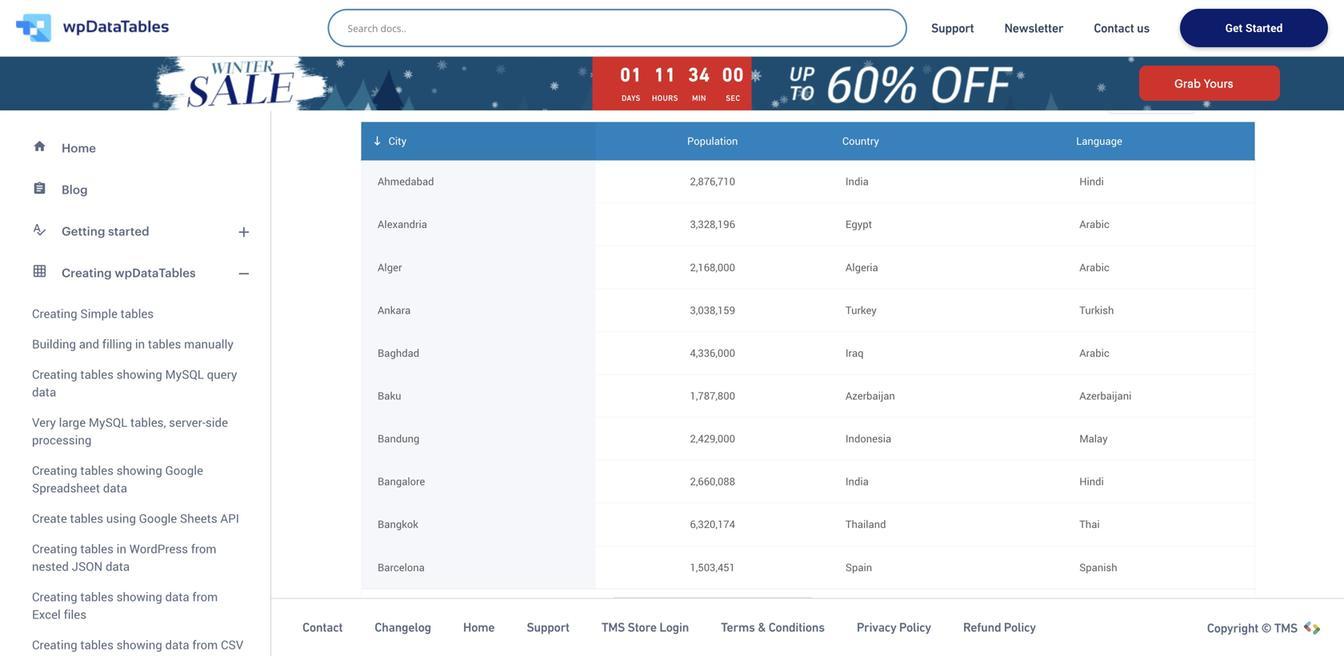 Task type: vqa. For each thing, say whether or not it's contained in the screenshot.
Example 2 Example
no



Task type: describe. For each thing, give the bounding box(es) containing it.
iraq
[[846, 346, 864, 360]]

1 horizontal spatial support link
[[932, 20, 974, 36]]

azerbaijani
[[1080, 389, 1132, 403]]

server-
[[169, 414, 206, 431]]

very large mysql tables, server-side processing link
[[10, 407, 261, 455]]

creating for creating tables showing google spreadsheet data
[[32, 462, 77, 479]]

query
[[207, 366, 237, 383]]

language: activate to sort column ascending element
[[1064, 122, 1255, 160]]

create tables using google sheets api link
[[10, 503, 261, 534]]

ankara
[[378, 303, 411, 317]]

bandung
[[378, 431, 420, 446]]

tables for creating tables showing data from csv files
[[80, 637, 114, 653]]

creating tables showing data from excel files link
[[10, 582, 261, 630]]

0 horizontal spatial tms
[[602, 620, 625, 635]]

conditions
[[769, 620, 825, 635]]

1,503,451
[[690, 560, 735, 574]]

mysql inside creating tables showing mysql query data
[[165, 366, 204, 383]]

&
[[758, 620, 766, 635]]

alger
[[378, 260, 402, 274]]

copyright © tms
[[1208, 621, 1298, 635]]

newsletter
[[1005, 21, 1064, 35]]

2,429,000
[[690, 431, 735, 446]]

sheets
[[180, 510, 217, 527]]

google for showing
[[165, 462, 203, 479]]

barcelona
[[378, 560, 425, 574]]

tables for creating tables showing data from excel files
[[80, 589, 114, 605]]

Search input search field
[[348, 17, 896, 39]]

getting started link
[[10, 210, 261, 252]]

creating tables showing google spreadsheet data link
[[10, 455, 261, 503]]

1 horizontal spatial home
[[463, 620, 495, 635]]

getting started
[[62, 224, 149, 238]]

policy for refund policy
[[1004, 620, 1036, 635]]

tms store login link
[[602, 620, 689, 636]]

large
[[59, 414, 86, 431]]

us
[[1137, 21, 1150, 35]]

terms
[[721, 620, 755, 635]]

very large mysql tables, server-side processing
[[32, 414, 228, 448]]

tables for creating tables in wordpress from nested json data
[[80, 541, 114, 557]]

creating for creating tables showing mysql query data
[[32, 366, 77, 383]]

creating tables showing data from csv files link
[[10, 630, 261, 656]]

34
[[688, 64, 711, 86]]

create
[[32, 510, 67, 527]]

very
[[32, 414, 56, 431]]

contact us link
[[1094, 20, 1150, 36]]

0 vertical spatial home link
[[10, 127, 261, 169]]

baku
[[378, 389, 401, 403]]

data inside creating tables in wordpress from nested json data
[[106, 558, 130, 575]]

newsletter link
[[1005, 20, 1064, 36]]

started
[[1246, 20, 1283, 35]]

processing
[[32, 432, 92, 448]]

1,787,800
[[690, 389, 735, 403]]

spanish
[[1080, 560, 1118, 574]]

india for 2,876,710
[[846, 174, 869, 189]]

tms store login
[[602, 620, 689, 635]]

copyright
[[1208, 621, 1259, 635]]

country: activate to sort column ascending element
[[830, 122, 1064, 160]]

days
[[622, 94, 641, 103]]

from for creating tables showing data from excel files
[[192, 589, 218, 605]]

tables,
[[130, 414, 166, 431]]

terms & conditions link
[[721, 620, 825, 636]]

hours
[[652, 94, 679, 103]]

00
[[722, 64, 745, 86]]

4,336,000
[[690, 346, 735, 360]]

arabic for egypt
[[1080, 217, 1110, 231]]

data inside creating tables showing google spreadsheet data
[[103, 480, 127, 496]]

contact link
[[303, 620, 343, 636]]

©
[[1262, 621, 1272, 635]]

creating tables showing mysql query data link
[[10, 359, 261, 407]]

11
[[654, 64, 676, 86]]

policy for privacy policy
[[900, 620, 931, 635]]

population: activate to sort column ascending element
[[596, 122, 830, 160]]

showing for creating tables showing data from csv files
[[117, 637, 162, 653]]

creating tables showing google spreadsheet data
[[32, 462, 203, 496]]

started
[[108, 224, 149, 238]]

01
[[620, 64, 642, 86]]

2,168,000
[[690, 260, 735, 274]]

tables for create tables using google sheets api
[[70, 510, 103, 527]]

creating tables showing data from csv files
[[32, 637, 244, 656]]

2,876,710
[[690, 174, 735, 189]]

building
[[32, 336, 76, 352]]

showing for creating tables showing google spreadsheet data
[[117, 462, 162, 479]]

0 vertical spatial support
[[932, 21, 974, 35]]

files for creating tables showing data from excel files
[[64, 606, 87, 623]]

from for creating tables in wordpress from nested json data
[[191, 541, 217, 557]]

csv
[[221, 637, 244, 653]]

turkey
[[846, 303, 877, 317]]

azerbaijan
[[846, 389, 895, 403]]

wordpress
[[129, 541, 188, 557]]

create tables using google sheets api
[[32, 510, 239, 527]]

egypt
[[846, 217, 873, 231]]

turkish
[[1080, 303, 1114, 317]]

population
[[688, 134, 738, 148]]

filling
[[102, 336, 132, 352]]

creating for creating tables showing data from excel files
[[32, 589, 77, 605]]

contact us
[[1094, 21, 1150, 35]]

malay
[[1080, 431, 1108, 446]]

get
[[1226, 20, 1243, 35]]

changelog
[[375, 620, 431, 635]]

mysql inside 'very large mysql tables, server-side processing'
[[89, 414, 127, 431]]



Task type: locate. For each thing, give the bounding box(es) containing it.
1 horizontal spatial tms
[[1275, 621, 1298, 635]]

1 vertical spatial in
[[117, 541, 126, 557]]

google
[[165, 462, 203, 479], [139, 510, 177, 527]]

4 showing from the top
[[117, 637, 162, 653]]

side
[[206, 414, 228, 431]]

1 showing from the top
[[117, 366, 162, 383]]

support
[[932, 21, 974, 35], [527, 620, 570, 635]]

data up using
[[103, 480, 127, 496]]

tables for creating tables showing mysql query data
[[80, 366, 114, 383]]

from inside creating tables showing data from csv files
[[192, 637, 218, 653]]

using
[[106, 510, 136, 527]]

1 hindi from the top
[[1080, 174, 1104, 189]]

policy
[[900, 620, 931, 635], [1004, 620, 1036, 635]]

1 vertical spatial contact
[[303, 620, 343, 635]]

blog link
[[10, 169, 261, 210]]

showing inside creating tables showing mysql query data
[[117, 366, 162, 383]]

india up thailand
[[846, 474, 869, 489]]

1 vertical spatial files
[[32, 654, 55, 656]]

0 horizontal spatial home
[[62, 141, 96, 155]]

1 horizontal spatial contact
[[1094, 21, 1135, 35]]

2 vertical spatial arabic
[[1080, 346, 1110, 360]]

tables for creating tables showing google spreadsheet data
[[80, 462, 114, 479]]

1 vertical spatial home link
[[463, 620, 495, 636]]

google inside creating tables showing google spreadsheet data
[[165, 462, 203, 479]]

2 hindi from the top
[[1080, 474, 1104, 489]]

creating tables in wordpress from nested json data link
[[10, 534, 261, 582]]

creating wpdatatables
[[62, 266, 196, 280]]

from inside creating tables in wordpress from nested json data
[[191, 541, 217, 557]]

1 vertical spatial google
[[139, 510, 177, 527]]

showing inside creating tables showing data from excel files
[[117, 589, 162, 605]]

files down excel
[[32, 654, 55, 656]]

1 india from the top
[[846, 174, 869, 189]]

print
[[394, 54, 418, 69]]

nested
[[32, 558, 69, 575]]

0 horizontal spatial mysql
[[89, 414, 127, 431]]

building and filling in tables manually link
[[10, 329, 261, 359]]

creating for creating wpdatatables
[[62, 266, 112, 280]]

data left csv
[[165, 637, 189, 653]]

0 vertical spatial home
[[62, 141, 96, 155]]

api
[[220, 510, 239, 527]]

and
[[79, 336, 99, 352]]

1 horizontal spatial home link
[[463, 620, 495, 636]]

creating wpdatatables link
[[10, 252, 261, 294]]

manually
[[184, 336, 234, 352]]

hindi for 2,660,088
[[1080, 474, 1104, 489]]

hindi down the 'malay'
[[1080, 474, 1104, 489]]

hindi down language on the top right of page
[[1080, 174, 1104, 189]]

tables up building and filling in tables manually link
[[121, 305, 154, 322]]

getting
[[62, 224, 105, 238]]

1 arabic from the top
[[1080, 217, 1110, 231]]

refund policy link
[[964, 620, 1036, 636]]

home link
[[10, 127, 261, 169], [463, 620, 495, 636]]

spain
[[846, 560, 873, 574]]

in
[[135, 336, 145, 352], [117, 541, 126, 557]]

creating up 'nested'
[[32, 541, 77, 557]]

1 vertical spatial india
[[846, 474, 869, 489]]

yours
[[1204, 77, 1234, 90]]

creating down excel
[[32, 637, 77, 653]]

2 showing from the top
[[117, 462, 162, 479]]

creating simple tables
[[32, 305, 154, 322]]

get started
[[1226, 20, 1283, 35]]

privacy policy link
[[857, 620, 931, 636]]

creating up excel
[[32, 589, 77, 605]]

hindi for 2,876,710
[[1080, 174, 1104, 189]]

data right json
[[106, 558, 130, 575]]

1 policy from the left
[[900, 620, 931, 635]]

1 vertical spatial support link
[[527, 620, 570, 636]]

showing inside creating tables showing data from csv files
[[117, 637, 162, 653]]

refund
[[964, 620, 1002, 635]]

mysql right "large"
[[89, 414, 127, 431]]

2 india from the top
[[846, 474, 869, 489]]

wpdatatables - tables and charts manager wordpress plugin image
[[16, 14, 169, 42]]

home link up "blog"
[[10, 127, 261, 169]]

showing
[[117, 366, 162, 383], [117, 462, 162, 479], [117, 589, 162, 605], [117, 637, 162, 653]]

google down server-
[[165, 462, 203, 479]]

in down using
[[117, 541, 126, 557]]

creating inside creating tables showing data from csv files
[[32, 637, 77, 653]]

0 horizontal spatial in
[[117, 541, 126, 557]]

creating inside creating tables showing mysql query data
[[32, 366, 77, 383]]

min
[[692, 94, 706, 103]]

changelog link
[[375, 620, 431, 636]]

policy right privacy
[[900, 620, 931, 635]]

grab
[[1175, 77, 1201, 90]]

0 horizontal spatial home link
[[10, 127, 261, 169]]

json
[[72, 558, 103, 575]]

mysql left "query"
[[165, 366, 204, 383]]

tables
[[121, 305, 154, 322], [148, 336, 181, 352], [80, 366, 114, 383], [80, 462, 114, 479], [70, 510, 103, 527], [80, 541, 114, 557], [80, 589, 114, 605], [80, 637, 114, 653]]

data inside creating tables showing data from csv files
[[165, 637, 189, 653]]

creating inside creating tables in wordpress from nested json data
[[32, 541, 77, 557]]

bangkok
[[378, 517, 419, 532]]

1 vertical spatial arabic
[[1080, 260, 1110, 274]]

tables inside creating tables showing data from csv files
[[80, 637, 114, 653]]

showing for creating tables showing mysql query data
[[117, 366, 162, 383]]

tables down and
[[80, 366, 114, 383]]

0 vertical spatial google
[[165, 462, 203, 479]]

3 showing from the top
[[117, 589, 162, 605]]

get started link
[[1181, 9, 1329, 47]]

creating for creating tables in wordpress from nested json data
[[32, 541, 77, 557]]

0 vertical spatial arabic
[[1080, 217, 1110, 231]]

creating for creating tables showing data from csv files
[[32, 637, 77, 653]]

0 horizontal spatial policy
[[900, 620, 931, 635]]

0 vertical spatial india
[[846, 174, 869, 189]]

entries
[[1208, 91, 1243, 106]]

0 vertical spatial hindi
[[1080, 174, 1104, 189]]

wpdatatables
[[115, 266, 196, 280]]

terms & conditions
[[721, 620, 825, 635]]

creating
[[62, 266, 112, 280], [32, 305, 77, 322], [32, 366, 77, 383], [32, 462, 77, 479], [32, 541, 77, 557], [32, 589, 77, 605], [32, 637, 77, 653]]

2,660,088
[[690, 474, 735, 489]]

tables down json
[[80, 589, 114, 605]]

0 horizontal spatial support link
[[527, 620, 570, 636]]

creating inside creating tables showing google spreadsheet data
[[32, 462, 77, 479]]

arabic for iraq
[[1080, 346, 1110, 360]]

1 horizontal spatial policy
[[1004, 620, 1036, 635]]

grab yours
[[1175, 77, 1234, 90]]

Search form search field
[[348, 17, 896, 39]]

refund policy
[[964, 620, 1036, 635]]

in inside creating tables in wordpress from nested json data
[[117, 541, 126, 557]]

showing for creating tables showing data from excel files
[[117, 589, 162, 605]]

0 vertical spatial support link
[[932, 20, 974, 36]]

tables down creating simple tables link
[[148, 336, 181, 352]]

2 vertical spatial from
[[192, 637, 218, 653]]

Country text field
[[846, 614, 1048, 643]]

google up wordpress
[[139, 510, 177, 527]]

indonesia
[[846, 431, 892, 446]]

data inside creating tables showing data from excel files
[[165, 589, 189, 605]]

creating up building at left
[[32, 305, 77, 322]]

creating tables showing data from excel files
[[32, 589, 218, 623]]

contact
[[1094, 21, 1135, 35], [303, 620, 343, 635]]

1 vertical spatial home
[[463, 620, 495, 635]]

home link right changelog
[[463, 620, 495, 636]]

showing down 'creating tables showing data from excel files' link in the left of the page
[[117, 637, 162, 653]]

home up "blog"
[[62, 141, 96, 155]]

creating tables in wordpress from nested json data
[[32, 541, 217, 575]]

creating for creating simple tables
[[32, 305, 77, 322]]

excel
[[32, 606, 61, 623]]

1 vertical spatial mysql
[[89, 414, 127, 431]]

google for using
[[139, 510, 177, 527]]

from for creating tables showing data from csv files
[[192, 637, 218, 653]]

baghdad
[[378, 346, 420, 360]]

1 horizontal spatial support
[[932, 21, 974, 35]]

0 vertical spatial in
[[135, 336, 145, 352]]

support link
[[932, 20, 974, 36], [527, 620, 570, 636]]

policy right refund
[[1004, 620, 1036, 635]]

policy inside "link"
[[900, 620, 931, 635]]

0 vertical spatial files
[[64, 606, 87, 623]]

tables up json
[[80, 541, 114, 557]]

2 arabic from the top
[[1080, 260, 1110, 274]]

files for creating tables showing data from csv files
[[32, 654, 55, 656]]

1 vertical spatial support
[[527, 620, 570, 635]]

tables down creating tables showing data from excel files
[[80, 637, 114, 653]]

from inside creating tables showing data from excel files
[[192, 589, 218, 605]]

showing inside creating tables showing google spreadsheet data
[[117, 462, 162, 479]]

1 horizontal spatial in
[[135, 336, 145, 352]]

files inside creating tables showing data from excel files
[[64, 606, 87, 623]]

country
[[843, 134, 879, 148]]

0 horizontal spatial files
[[32, 654, 55, 656]]

0 vertical spatial mysql
[[165, 366, 204, 383]]

From number field
[[612, 597, 814, 626]]

1 horizontal spatial mysql
[[165, 366, 204, 383]]

tables inside creating tables showing google spreadsheet data
[[80, 462, 114, 479]]

language
[[1077, 134, 1123, 148]]

tables inside creating tables showing mysql query data
[[80, 366, 114, 383]]

alexandria
[[378, 217, 427, 231]]

showing down building and filling in tables manually link
[[117, 366, 162, 383]]

simple
[[80, 305, 118, 322]]

in inside building and filling in tables manually link
[[135, 336, 145, 352]]

home right changelog
[[463, 620, 495, 635]]

6,320,174
[[690, 517, 735, 532]]

city: activate to sort column descending element
[[361, 122, 596, 160]]

City text field
[[378, 614, 580, 643]]

2 policy from the left
[[1004, 620, 1036, 635]]

data down wordpress
[[165, 589, 189, 605]]

tables left using
[[70, 510, 103, 527]]

3,038,159
[[690, 303, 735, 317]]

data up very
[[32, 384, 56, 400]]

1 vertical spatial hindi
[[1080, 474, 1104, 489]]

data inside creating tables showing mysql query data
[[32, 384, 56, 400]]

3 arabic from the top
[[1080, 346, 1110, 360]]

tables inside creating tables in wordpress from nested json data
[[80, 541, 114, 557]]

tables up spreadsheet
[[80, 462, 114, 479]]

showing down creating tables in wordpress from nested json data 'link' at the bottom left of page
[[117, 589, 162, 605]]

1 vertical spatial from
[[192, 589, 218, 605]]

arabic
[[1080, 217, 1110, 231], [1080, 260, 1110, 274], [1080, 346, 1110, 360]]

0 horizontal spatial support
[[527, 620, 570, 635]]

from
[[191, 541, 217, 557], [192, 589, 218, 605], [192, 637, 218, 653]]

data
[[32, 384, 56, 400], [103, 480, 127, 496], [106, 558, 130, 575], [165, 589, 189, 605], [165, 637, 189, 653]]

store
[[628, 620, 657, 635]]

creating tables showing mysql query data
[[32, 366, 237, 400]]

privacy
[[857, 620, 897, 635]]

1 horizontal spatial files
[[64, 606, 87, 623]]

creating up creating simple tables
[[62, 266, 112, 280]]

files inside creating tables showing data from csv files
[[32, 654, 55, 656]]

0 vertical spatial contact
[[1094, 21, 1135, 35]]

tables inside creating tables showing data from excel files
[[80, 589, 114, 605]]

contact for contact
[[303, 620, 343, 635]]

files right excel
[[64, 606, 87, 623]]

spreadsheet
[[32, 480, 100, 496]]

tms left the store
[[602, 620, 625, 635]]

tms
[[602, 620, 625, 635], [1275, 621, 1298, 635]]

To number field
[[612, 630, 814, 656]]

creating down building at left
[[32, 366, 77, 383]]

thai
[[1080, 517, 1100, 532]]

creating inside creating tables showing data from excel files
[[32, 589, 77, 605]]

contact for contact us
[[1094, 21, 1135, 35]]

in right "filling"
[[135, 336, 145, 352]]

0 horizontal spatial contact
[[303, 620, 343, 635]]

tms right © on the right bottom of page
[[1275, 621, 1298, 635]]

3,328,196
[[690, 217, 735, 231]]

showing down very large mysql tables, server-side processing link
[[117, 462, 162, 479]]

arabic for algeria
[[1080, 260, 1110, 274]]

india down country
[[846, 174, 869, 189]]

india for 2,660,088
[[846, 474, 869, 489]]

login
[[660, 620, 689, 635]]

creating up spreadsheet
[[32, 462, 77, 479]]

building and filling in tables manually
[[32, 336, 234, 352]]

0 vertical spatial from
[[191, 541, 217, 557]]



